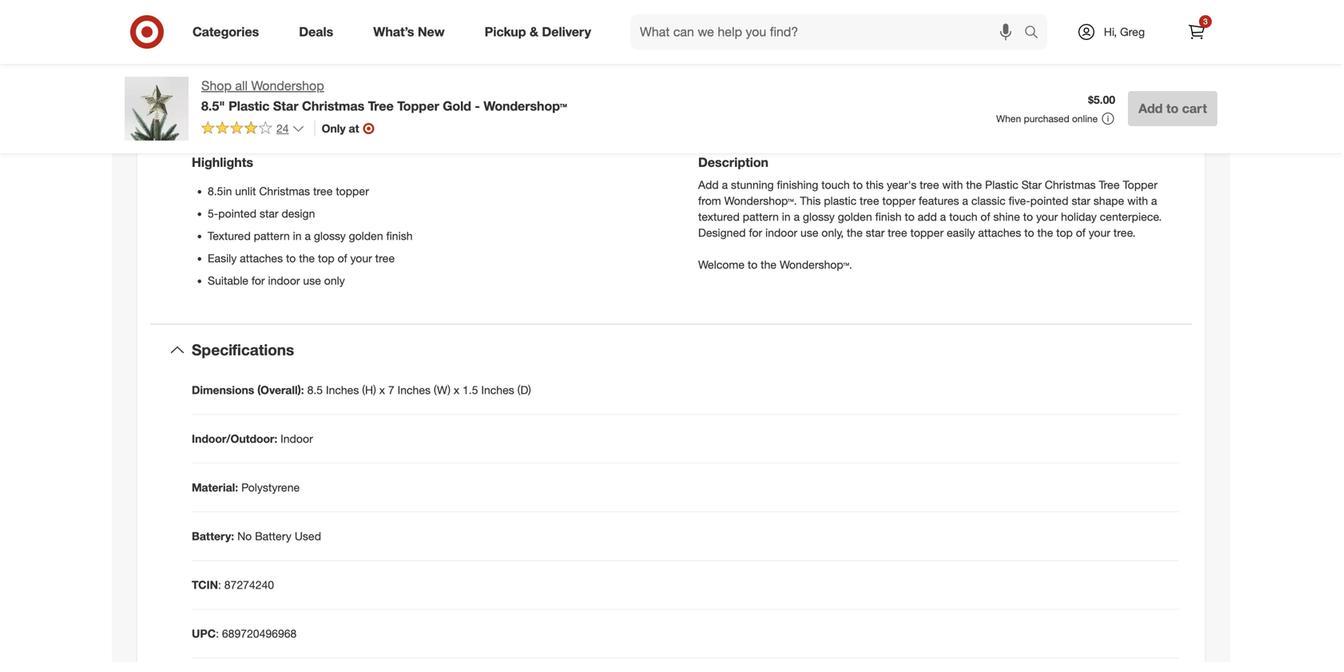 Task type: vqa. For each thing, say whether or not it's contained in the screenshot.
the 'features'
yes



Task type: locate. For each thing, give the bounding box(es) containing it.
add
[[1138, 101, 1163, 116], [698, 178, 719, 192]]

a
[[722, 178, 728, 192], [962, 194, 968, 208], [1151, 194, 1157, 208], [794, 210, 800, 224], [940, 210, 946, 224], [305, 229, 311, 243]]

golden up easily attaches to the top of your tree
[[349, 229, 383, 243]]

: left 689720496968
[[216, 627, 219, 640]]

indoor inside add a stunning finishing touch to this year's tree with the plastic star christmas tree topper from wondershop™. this plastic tree topper features a classic five-pointed star shape with a textured pattern in a glossy golden finish to add a touch of shine to your holiday centerpiece. designed for indoor use only, the star tree topper easily attaches to the top of your tree.
[[765, 226, 797, 240]]

star right only,
[[866, 226, 885, 240]]

1 horizontal spatial pointed
[[1030, 194, 1068, 208]]

glossy up easily attaches to the top of your tree
[[314, 229, 346, 243]]

3 link
[[1179, 14, 1214, 50]]

0 horizontal spatial inches
[[326, 383, 359, 397]]

attaches
[[978, 226, 1021, 240], [240, 251, 283, 265]]

0 horizontal spatial indoor
[[268, 274, 300, 287]]

finish
[[875, 210, 902, 224], [386, 229, 413, 243]]

golden
[[838, 210, 872, 224], [349, 229, 383, 243]]

inches right 7
[[398, 383, 431, 397]]

1 vertical spatial of
[[1076, 226, 1086, 240]]

1 vertical spatial star
[[1022, 178, 1042, 192]]

: for tcin
[[218, 578, 221, 592]]

0 vertical spatial use
[[800, 226, 818, 240]]

1 vertical spatial tree
[[1099, 178, 1120, 192]]

1 vertical spatial your
[[1089, 226, 1110, 240]]

0 horizontal spatial touch
[[821, 178, 850, 192]]

your left tree.
[[1089, 226, 1110, 240]]

1 vertical spatial touch
[[949, 210, 977, 224]]

add left cart
[[1138, 101, 1163, 116]]

1 vertical spatial for
[[252, 274, 265, 287]]

1 horizontal spatial glossy
[[803, 210, 835, 224]]

1 horizontal spatial star
[[1022, 178, 1042, 192]]

in down finishing
[[782, 210, 791, 224]]

1 horizontal spatial tree
[[1099, 178, 1120, 192]]

this left item
[[662, 49, 694, 71]]

touch up easily
[[949, 210, 977, 224]]

0 vertical spatial :
[[218, 578, 221, 592]]

tree
[[368, 98, 394, 114], [1099, 178, 1120, 192]]

pattern down '5-pointed star design'
[[254, 229, 290, 243]]

1 vertical spatial add
[[698, 178, 719, 192]]

indoor down easily attaches to the top of your tree
[[268, 274, 300, 287]]

0 vertical spatial indoor
[[765, 226, 797, 240]]

2 horizontal spatial of
[[1076, 226, 1086, 240]]

1 vertical spatial glossy
[[314, 229, 346, 243]]

five-
[[1009, 194, 1030, 208]]

1 vertical spatial :
[[216, 627, 219, 640]]

design
[[282, 206, 315, 220]]

0 vertical spatial topper
[[397, 98, 439, 114]]

pickup & delivery
[[485, 24, 591, 40]]

3
[[1203, 16, 1208, 26]]

: left "87274240"
[[218, 578, 221, 592]]

easily
[[208, 251, 237, 265]]

0 vertical spatial for
[[749, 226, 762, 240]]

your down textured pattern in a glossy golden finish
[[350, 251, 372, 265]]

0 horizontal spatial with
[[942, 178, 963, 192]]

add inside add a stunning finishing touch to this year's tree with the plastic star christmas tree topper from wondershop™. this plastic tree topper features a classic five-pointed star shape with a textured pattern in a glossy golden finish to add a touch of shine to your holiday centerpiece. designed for indoor use only, the star tree topper easily attaches to the top of your tree.
[[698, 178, 719, 192]]

1 vertical spatial pattern
[[254, 229, 290, 243]]

1 horizontal spatial in
[[782, 210, 791, 224]]

1 vertical spatial this
[[866, 178, 884, 192]]

0 horizontal spatial golden
[[349, 229, 383, 243]]

for right 'designed'
[[749, 226, 762, 240]]

1 horizontal spatial x
[[454, 383, 459, 397]]

1 horizontal spatial top
[[1056, 226, 1073, 240]]

specifications
[[192, 341, 294, 359]]

1 horizontal spatial for
[[749, 226, 762, 240]]

1.5
[[463, 383, 478, 397]]

add up from
[[698, 178, 719, 192]]

image of 8.5" plastic star christmas tree topper gold - wondershop™ image
[[125, 77, 189, 141]]

golden down plastic
[[838, 210, 872, 224]]

add for add to cart
[[1138, 101, 1163, 116]]

glossy
[[803, 210, 835, 224], [314, 229, 346, 243]]

0 horizontal spatial use
[[303, 274, 321, 287]]

details button
[[150, 97, 1192, 148]]

5-pointed star design
[[208, 206, 315, 220]]

0 vertical spatial star
[[273, 98, 298, 114]]

1 horizontal spatial indoor
[[765, 226, 797, 240]]

designed
[[698, 226, 746, 240]]

add a stunning finishing touch to this year's tree with the plastic star christmas tree topper from wondershop™. this plastic tree topper features a classic five-pointed star shape with a textured pattern in a glossy golden finish to add a touch of shine to your holiday centerpiece. designed for indoor use only, the star tree topper easily attaches to the top of your tree.
[[698, 178, 1162, 240]]

1 vertical spatial plastic
[[985, 178, 1018, 192]]

wondershop™. inside add a stunning finishing touch to this year's tree with the plastic star christmas tree topper from wondershop™. this plastic tree topper features a classic five-pointed star shape with a textured pattern in a glossy golden finish to add a touch of shine to your holiday centerpiece. designed for indoor use only, the star tree topper easily attaches to the top of your tree.
[[724, 194, 797, 208]]

polystyrene
[[241, 480, 300, 494]]

0 vertical spatial in
[[782, 210, 791, 224]]

0 vertical spatial of
[[981, 210, 990, 224]]

pointed
[[1030, 194, 1068, 208], [218, 206, 256, 220]]

0 horizontal spatial star
[[273, 98, 298, 114]]

0 horizontal spatial plastic
[[229, 98, 270, 114]]

tree down 'year's'
[[888, 226, 907, 240]]

of down classic
[[981, 210, 990, 224]]

tree
[[920, 178, 939, 192], [313, 184, 333, 198], [860, 194, 879, 208], [888, 226, 907, 240], [375, 251, 395, 265]]

2 x from the left
[[454, 383, 459, 397]]

this left 'year's'
[[866, 178, 884, 192]]

when purchased online
[[996, 113, 1098, 125]]

add inside button
[[1138, 101, 1163, 116]]

your
[[1036, 210, 1058, 224], [1089, 226, 1110, 240], [350, 251, 372, 265]]

use
[[800, 226, 818, 240], [303, 274, 321, 287]]

glossy down this
[[803, 210, 835, 224]]

0 vertical spatial plastic
[[229, 98, 270, 114]]

top up only
[[318, 251, 334, 265]]

topper up centerpiece. on the right
[[1123, 178, 1158, 192]]

a up easily attaches to the top of your tree
[[305, 229, 311, 243]]

in inside add a stunning finishing touch to this year's tree with the plastic star christmas tree topper from wondershop™. this plastic tree topper features a classic five-pointed star shape with a textured pattern in a glossy golden finish to add a touch of shine to your holiday centerpiece. designed for indoor use only, the star tree topper easily attaches to the top of your tree.
[[782, 210, 791, 224]]

all
[[235, 78, 248, 93]]

pointed up the holiday
[[1030, 194, 1068, 208]]

attaches down "shine" at the right top
[[978, 226, 1021, 240]]

1 vertical spatial attaches
[[240, 251, 283, 265]]

1 horizontal spatial this
[[866, 178, 884, 192]]

tree up shape
[[1099, 178, 1120, 192]]

0 horizontal spatial this
[[662, 49, 694, 71]]

with
[[942, 178, 963, 192], [1127, 194, 1148, 208]]

online
[[1072, 113, 1098, 125]]

only
[[324, 274, 345, 287]]

0 horizontal spatial x
[[379, 383, 385, 397]]

use left only,
[[800, 226, 818, 240]]

0 vertical spatial add
[[1138, 101, 1163, 116]]

this inside add a stunning finishing touch to this year's tree with the plastic star christmas tree topper from wondershop™. this plastic tree topper features a classic five-pointed star shape with a textured pattern in a glossy golden finish to add a touch of shine to your holiday centerpiece. designed for indoor use only, the star tree topper easily attaches to the top of your tree.
[[866, 178, 884, 192]]

of down the holiday
[[1076, 226, 1086, 240]]

inches left (d)
[[481, 383, 514, 397]]

inches left the (h)
[[326, 383, 359, 397]]

with up features
[[942, 178, 963, 192]]

0 horizontal spatial finish
[[386, 229, 413, 243]]

1 inches from the left
[[326, 383, 359, 397]]

1 vertical spatial in
[[293, 229, 302, 243]]

star up five- at the right top
[[1022, 178, 1042, 192]]

0 horizontal spatial add
[[698, 178, 719, 192]]

0 horizontal spatial in
[[293, 229, 302, 243]]

of
[[981, 210, 990, 224], [1076, 226, 1086, 240], [338, 251, 347, 265]]

1 horizontal spatial use
[[800, 226, 818, 240]]

topper
[[397, 98, 439, 114], [1123, 178, 1158, 192]]

when
[[996, 113, 1021, 125]]

0 vertical spatial this
[[662, 49, 694, 71]]

1 x from the left
[[379, 383, 385, 397]]

0 vertical spatial pattern
[[743, 210, 779, 224]]

1 vertical spatial golden
[[349, 229, 383, 243]]

in down design
[[293, 229, 302, 243]]

star inside shop all wondershop 8.5" plastic star christmas tree topper gold - wondershop™
[[273, 98, 298, 114]]

1 horizontal spatial plastic
[[985, 178, 1018, 192]]

star left design
[[260, 206, 278, 220]]

about this item
[[605, 49, 737, 71]]

gold
[[443, 98, 471, 114]]

touch
[[821, 178, 850, 192], [949, 210, 977, 224]]

christmas
[[302, 98, 364, 114], [1045, 178, 1096, 192], [259, 184, 310, 198]]

easily attaches to the top of your tree
[[208, 251, 395, 265]]

0 horizontal spatial attaches
[[240, 251, 283, 265]]

in
[[782, 210, 791, 224], [293, 229, 302, 243]]

tree down what's
[[368, 98, 394, 114]]

-
[[475, 98, 480, 114]]

the
[[966, 178, 982, 192], [847, 226, 863, 240], [1037, 226, 1053, 240], [299, 251, 315, 265], [761, 258, 777, 272]]

0 vertical spatial finish
[[875, 210, 902, 224]]

x
[[379, 383, 385, 397], [454, 383, 459, 397]]

0 vertical spatial your
[[1036, 210, 1058, 224]]

upc
[[192, 627, 216, 640]]

your left the holiday
[[1036, 210, 1058, 224]]

christmas up the holiday
[[1045, 178, 1096, 192]]

use left only
[[303, 274, 321, 287]]

star
[[1072, 194, 1090, 208], [260, 206, 278, 220], [866, 226, 885, 240]]

1 horizontal spatial your
[[1036, 210, 1058, 224]]

0 horizontal spatial tree
[[368, 98, 394, 114]]

1 horizontal spatial star
[[866, 226, 885, 240]]

2 horizontal spatial your
[[1089, 226, 1110, 240]]

1 horizontal spatial inches
[[398, 383, 431, 397]]

1 horizontal spatial pattern
[[743, 210, 779, 224]]

new
[[418, 24, 445, 40]]

0 vertical spatial top
[[1056, 226, 1073, 240]]

from
[[698, 194, 721, 208]]

indoor up the welcome to the wondershop™. at the top right of page
[[765, 226, 797, 240]]

use inside add a stunning finishing touch to this year's tree with the plastic star christmas tree topper from wondershop™. this plastic tree topper features a classic five-pointed star shape with a textured pattern in a glossy golden finish to add a touch of shine to your holiday centerpiece. designed for indoor use only, the star tree topper easily attaches to the top of your tree.
[[800, 226, 818, 240]]

at
[[349, 121, 359, 135]]

unlit
[[235, 184, 256, 198]]

this
[[662, 49, 694, 71], [866, 178, 884, 192]]

0 vertical spatial touch
[[821, 178, 850, 192]]

of up only
[[338, 251, 347, 265]]

features
[[919, 194, 959, 208]]

star
[[273, 98, 298, 114], [1022, 178, 1042, 192]]

wondershop
[[251, 78, 324, 93]]

pattern inside add a stunning finishing touch to this year's tree with the plastic star christmas tree topper from wondershop™. this plastic tree topper features a classic five-pointed star shape with a textured pattern in a glossy golden finish to add a touch of shine to your holiday centerpiece. designed for indoor use only, the star tree topper easily attaches to the top of your tree.
[[743, 210, 779, 224]]

2 horizontal spatial star
[[1072, 194, 1090, 208]]

1 horizontal spatial attaches
[[978, 226, 1021, 240]]

finish inside add a stunning finishing touch to this year's tree with the plastic star christmas tree topper from wondershop™. this plastic tree topper features a classic five-pointed star shape with a textured pattern in a glossy golden finish to add a touch of shine to your holiday centerpiece. designed for indoor use only, the star tree topper easily attaches to the top of your tree.
[[875, 210, 902, 224]]

dimensions (overall): 8.5 inches (h) x 7 inches (w) x 1.5 inches (d)
[[192, 383, 531, 397]]

for
[[749, 226, 762, 240], [252, 274, 265, 287]]

0 vertical spatial glossy
[[803, 210, 835, 224]]

1 horizontal spatial with
[[1127, 194, 1148, 208]]

0 vertical spatial wondershop™.
[[724, 194, 797, 208]]

textured pattern in a glossy golden finish
[[208, 229, 413, 243]]

christmas up only
[[302, 98, 364, 114]]

topper left 'gold'
[[397, 98, 439, 114]]

1 horizontal spatial touch
[[949, 210, 977, 224]]

x left 1.5
[[454, 383, 459, 397]]

8.5in
[[208, 184, 232, 198]]

material:
[[192, 480, 238, 494]]

0 vertical spatial tree
[[368, 98, 394, 114]]

wondershop™. down stunning
[[724, 194, 797, 208]]

$5.00
[[1088, 93, 1115, 107]]

wondershop™.
[[724, 194, 797, 208], [780, 258, 852, 272]]

:
[[218, 578, 221, 592], [216, 627, 219, 640]]

1 horizontal spatial topper
[[1123, 178, 1158, 192]]

1 horizontal spatial finish
[[875, 210, 902, 224]]

0 horizontal spatial top
[[318, 251, 334, 265]]

0 horizontal spatial your
[[350, 251, 372, 265]]

24
[[276, 121, 289, 135]]

a right add
[[940, 210, 946, 224]]

top
[[1056, 226, 1073, 240], [318, 251, 334, 265]]

for right suitable
[[252, 274, 265, 287]]

star up the holiday
[[1072, 194, 1090, 208]]

touch up plastic
[[821, 178, 850, 192]]

1 horizontal spatial of
[[981, 210, 990, 224]]

attaches up suitable for indoor use only on the top left of the page
[[240, 251, 283, 265]]

plastic
[[229, 98, 270, 114], [985, 178, 1018, 192]]

5-
[[208, 206, 218, 220]]

wondershop™. down only,
[[780, 258, 852, 272]]

0 horizontal spatial topper
[[397, 98, 439, 114]]

pattern down stunning
[[743, 210, 779, 224]]

0 horizontal spatial pointed
[[218, 206, 256, 220]]

x left 7
[[379, 383, 385, 397]]

item
[[699, 49, 737, 71]]

1 horizontal spatial golden
[[838, 210, 872, 224]]

pointed down unlit
[[218, 206, 256, 220]]

0 vertical spatial attaches
[[978, 226, 1021, 240]]

0 vertical spatial with
[[942, 178, 963, 192]]

top down the holiday
[[1056, 226, 1073, 240]]

plastic up classic
[[985, 178, 1018, 192]]

plastic down all
[[229, 98, 270, 114]]

1 vertical spatial topper
[[1123, 178, 1158, 192]]

what's new link
[[360, 14, 465, 50]]

2 horizontal spatial inches
[[481, 383, 514, 397]]

to inside button
[[1166, 101, 1179, 116]]

2 vertical spatial your
[[350, 251, 372, 265]]

1 horizontal spatial add
[[1138, 101, 1163, 116]]

star down wondershop
[[273, 98, 298, 114]]

0 vertical spatial golden
[[838, 210, 872, 224]]

0 horizontal spatial of
[[338, 251, 347, 265]]

tree inside shop all wondershop 8.5" plastic star christmas tree topper gold - wondershop™
[[368, 98, 394, 114]]

with up centerpiece. on the right
[[1127, 194, 1148, 208]]

a down description
[[722, 178, 728, 192]]



Task type: describe. For each thing, give the bounding box(es) containing it.
pointed inside add a stunning finishing touch to this year's tree with the plastic star christmas tree topper from wondershop™. this plastic tree topper features a classic five-pointed star shape with a textured pattern in a glossy golden finish to add a touch of shine to your holiday centerpiece. designed for indoor use only, the star tree topper easily attaches to the top of your tree.
[[1030, 194, 1068, 208]]

easily
[[947, 226, 975, 240]]

star inside add a stunning finishing touch to this year's tree with the plastic star christmas tree topper from wondershop™. this plastic tree topper features a classic five-pointed star shape with a textured pattern in a glossy golden finish to add a touch of shine to your holiday centerpiece. designed for indoor use only, the star tree topper easily attaches to the top of your tree.
[[1022, 178, 1042, 192]]

tree up features
[[920, 178, 939, 192]]

cart
[[1182, 101, 1207, 116]]

finishing
[[777, 178, 818, 192]]

: for upc
[[216, 627, 219, 640]]

tcin : 87274240
[[192, 578, 274, 592]]

indoor/outdoor:
[[192, 432, 277, 446]]

shape
[[1094, 194, 1124, 208]]

top inside add a stunning finishing touch to this year's tree with the plastic star christmas tree topper from wondershop™. this plastic tree topper features a classic five-pointed star shape with a textured pattern in a glossy golden finish to add a touch of shine to your holiday centerpiece. designed for indoor use only, the star tree topper easily attaches to the top of your tree.
[[1056, 226, 1073, 240]]

24 link
[[201, 121, 305, 139]]

add to cart
[[1138, 101, 1207, 116]]

topper up textured pattern in a glossy golden finish
[[336, 184, 369, 198]]

shop all wondershop 8.5" plastic star christmas tree topper gold - wondershop™
[[201, 78, 567, 114]]

stunning
[[731, 178, 774, 192]]

about
[[605, 49, 657, 71]]

suitable for indoor use only
[[208, 274, 345, 287]]

tree right plastic
[[860, 194, 879, 208]]

only,
[[822, 226, 844, 240]]

topper down 'year's'
[[882, 194, 916, 208]]

0 horizontal spatial for
[[252, 274, 265, 287]]

holiday
[[1061, 210, 1097, 224]]

topper inside shop all wondershop 8.5" plastic star christmas tree topper gold - wondershop™
[[397, 98, 439, 114]]

categories
[[193, 24, 259, 40]]

deals link
[[285, 14, 353, 50]]

plastic inside add a stunning finishing touch to this year's tree with the plastic star christmas tree topper from wondershop™. this plastic tree topper features a classic five-pointed star shape with a textured pattern in a glossy golden finish to add a touch of shine to your holiday centerpiece. designed for indoor use only, the star tree topper easily attaches to the top of your tree.
[[985, 178, 1018, 192]]

battery:
[[192, 529, 234, 543]]

only
[[322, 121, 346, 135]]

christmas inside add a stunning finishing touch to this year's tree with the plastic star christmas tree topper from wondershop™. this plastic tree topper features a classic five-pointed star shape with a textured pattern in a glossy golden finish to add a touch of shine to your holiday centerpiece. designed for indoor use only, the star tree topper easily attaches to the top of your tree.
[[1045, 178, 1096, 192]]

highlights
[[192, 155, 253, 170]]

battery: no battery used
[[192, 529, 321, 543]]

87274240
[[224, 578, 274, 592]]

purchased
[[1024, 113, 1069, 125]]

0 horizontal spatial glossy
[[314, 229, 346, 243]]

(d)
[[517, 383, 531, 397]]

1 vertical spatial finish
[[386, 229, 413, 243]]

a up centerpiece. on the right
[[1151, 194, 1157, 208]]

3 inches from the left
[[481, 383, 514, 397]]

tree inside add a stunning finishing touch to this year's tree with the plastic star christmas tree topper from wondershop™. this plastic tree topper features a classic five-pointed star shape with a textured pattern in a glossy golden finish to add a touch of shine to your holiday centerpiece. designed for indoor use only, the star tree topper easily attaches to the top of your tree.
[[1099, 178, 1120, 192]]

add
[[918, 210, 937, 224]]

specifications button
[[150, 325, 1192, 376]]

suitable
[[208, 274, 248, 287]]

7
[[388, 383, 394, 397]]

topper inside add a stunning finishing touch to this year's tree with the plastic star christmas tree topper from wondershop™. this plastic tree topper features a classic five-pointed star shape with a textured pattern in a glossy golden finish to add a touch of shine to your holiday centerpiece. designed for indoor use only, the star tree topper easily attaches to the top of your tree.
[[1123, 178, 1158, 192]]

plastic inside shop all wondershop 8.5" plastic star christmas tree topper gold - wondershop™
[[229, 98, 270, 114]]

details
[[192, 113, 242, 131]]

search button
[[1017, 14, 1055, 53]]

no
[[237, 529, 252, 543]]

1 vertical spatial indoor
[[268, 274, 300, 287]]

8.5
[[307, 383, 323, 397]]

add to cart button
[[1128, 91, 1217, 126]]

1 vertical spatial use
[[303, 274, 321, 287]]

christmas up design
[[259, 184, 310, 198]]

hi,
[[1104, 25, 1117, 39]]

shop
[[201, 78, 232, 93]]

indoor
[[281, 432, 313, 446]]

1 vertical spatial top
[[318, 251, 334, 265]]

this
[[800, 194, 821, 208]]

for inside add a stunning finishing touch to this year's tree with the plastic star christmas tree topper from wondershop™. this plastic tree topper features a classic five-pointed star shape with a textured pattern in a glossy golden finish to add a touch of shine to your holiday centerpiece. designed for indoor use only, the star tree topper easily attaches to the top of your tree.
[[749, 226, 762, 240]]

year's
[[887, 178, 917, 192]]

wondershop™
[[484, 98, 567, 114]]

(h)
[[362, 383, 376, 397]]

golden inside add a stunning finishing touch to this year's tree with the plastic star christmas tree topper from wondershop™. this plastic tree topper features a classic five-pointed star shape with a textured pattern in a glossy golden finish to add a touch of shine to your holiday centerpiece. designed for indoor use only, the star tree topper easily attaches to the top of your tree.
[[838, 210, 872, 224]]

indoor/outdoor: indoor
[[192, 432, 313, 446]]

attaches inside add a stunning finishing touch to this year's tree with the plastic star christmas tree topper from wondershop™. this plastic tree topper features a classic five-pointed star shape with a textured pattern in a glossy golden finish to add a touch of shine to your holiday centerpiece. designed for indoor use only, the star tree topper easily attaches to the top of your tree.
[[978, 226, 1021, 240]]

shine
[[993, 210, 1020, 224]]

delivery
[[542, 24, 591, 40]]

dimensions
[[192, 383, 254, 397]]

a left classic
[[962, 194, 968, 208]]

0 horizontal spatial pattern
[[254, 229, 290, 243]]

tcin
[[192, 578, 218, 592]]

greg
[[1120, 25, 1145, 39]]

2 vertical spatial of
[[338, 251, 347, 265]]

glossy inside add a stunning finishing touch to this year's tree with the plastic star christmas tree topper from wondershop™. this plastic tree topper features a classic five-pointed star shape with a textured pattern in a glossy golden finish to add a touch of shine to your holiday centerpiece. designed for indoor use only, the star tree topper easily attaches to the top of your tree.
[[803, 210, 835, 224]]

0 horizontal spatial star
[[260, 206, 278, 220]]

topper down add
[[910, 226, 944, 240]]

welcome to the wondershop™.
[[698, 258, 852, 272]]

categories link
[[179, 14, 279, 50]]

pickup
[[485, 24, 526, 40]]

what's new
[[373, 24, 445, 40]]

only at
[[322, 121, 359, 135]]

tree down textured pattern in a glossy golden finish
[[375, 251, 395, 265]]

8.5in unlit christmas tree topper
[[208, 184, 369, 198]]

1 vertical spatial wondershop™.
[[780, 258, 852, 272]]

plastic
[[824, 194, 857, 208]]

classic
[[971, 194, 1006, 208]]

battery
[[255, 529, 292, 543]]

description
[[698, 155, 768, 170]]

(w)
[[434, 383, 451, 397]]

What can we help you find? suggestions appear below search field
[[630, 14, 1028, 50]]

christmas inside shop all wondershop 8.5" plastic star christmas tree topper gold - wondershop™
[[302, 98, 364, 114]]

search
[[1017, 26, 1055, 41]]

(overall):
[[257, 383, 304, 397]]

upc : 689720496968
[[192, 627, 297, 640]]

a down finishing
[[794, 210, 800, 224]]

textured
[[698, 210, 740, 224]]

welcome
[[698, 258, 745, 272]]

689720496968
[[222, 627, 297, 640]]

used
[[295, 529, 321, 543]]

material: polystyrene
[[192, 480, 300, 494]]

tree.
[[1114, 226, 1136, 240]]

2 inches from the left
[[398, 383, 431, 397]]

1 vertical spatial with
[[1127, 194, 1148, 208]]

hi, greg
[[1104, 25, 1145, 39]]

tree up design
[[313, 184, 333, 198]]

centerpiece.
[[1100, 210, 1162, 224]]

add for add a stunning finishing touch to this year's tree with the plastic star christmas tree topper from wondershop™. this plastic tree topper features a classic five-pointed star shape with a textured pattern in a glossy golden finish to add a touch of shine to your holiday centerpiece. designed for indoor use only, the star tree topper easily attaches to the top of your tree.
[[698, 178, 719, 192]]



